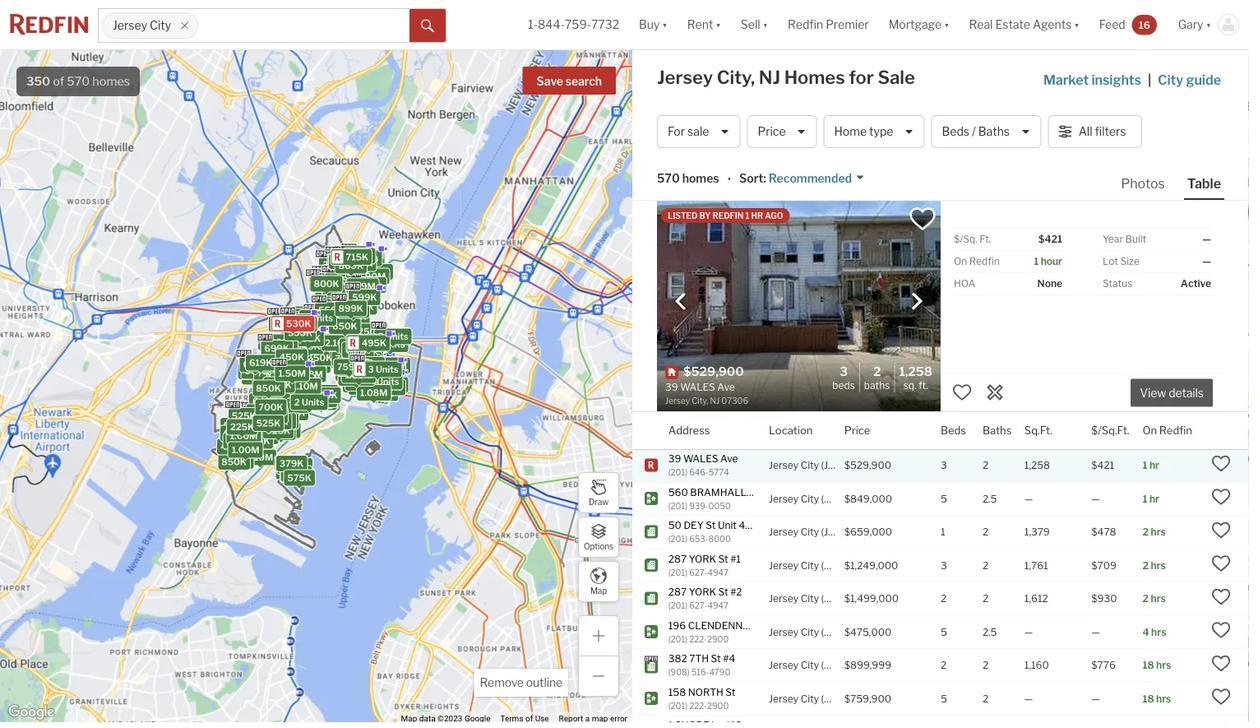 Task type: vqa. For each thing, say whether or not it's contained in the screenshot.
below
no



Task type: locate. For each thing, give the bounding box(es) containing it.
st for unit
[[706, 520, 716, 531]]

2.10m
[[333, 290, 361, 301], [325, 338, 352, 348]]

1 horizontal spatial 225k
[[290, 319, 314, 329]]

homes inside 570 homes •
[[683, 171, 720, 185]]

900k up 969k
[[245, 366, 270, 376]]

2 inside 2 baths
[[874, 363, 881, 378]]

jersey
[[113, 18, 147, 32], [657, 66, 713, 88], [769, 459, 799, 471], [769, 526, 799, 538], [769, 559, 799, 571], [769, 593, 799, 605], [769, 626, 799, 638], [769, 659, 799, 671], [769, 693, 799, 705]]

1 5 from the top
[[941, 493, 948, 505]]

1 ▾ from the left
[[663, 18, 668, 32]]

(downtown) up the (west
[[822, 593, 877, 605]]

2 hrs for $709
[[1143, 559, 1166, 571]]

york for #1
[[689, 553, 717, 565]]

2 1 hr from the top
[[1143, 493, 1160, 505]]

900k up 2.75m
[[335, 343, 360, 354]]

st left #4
[[711, 653, 721, 665]]

39 wales ave (201) 646-5774
[[669, 453, 738, 478]]

st for #2
[[719, 586, 729, 598]]

1 horizontal spatial 1.15m
[[379, 360, 404, 370]]

4947 down 287 york st #1 link
[[708, 568, 729, 578]]

beds button
[[941, 412, 967, 449]]

6 (201) from the top
[[669, 634, 688, 644]]

2 favorite this home image from the top
[[1212, 587, 1232, 607]]

0 vertical spatial 5
[[941, 493, 948, 505]]

jersey for 287 york st #1
[[769, 559, 799, 571]]

ave inside "39 wales ave (201) 646-5774"
[[721, 453, 738, 465]]

favorite this home image for $475,000
[[1212, 620, 1232, 640]]

1-844-759-7732
[[528, 18, 620, 32]]

homes right the of
[[92, 74, 130, 88]]

favorite this home image for $709
[[1212, 554, 1232, 573]]

1.25m down 285k at the left of the page
[[277, 366, 304, 376]]

1 vertical spatial homes
[[683, 171, 720, 185]]

1 vertical spatial 2 hrs
[[1143, 559, 1166, 571]]

sort :
[[740, 171, 766, 185]]

4947 inside 287 york st #2 (201) 627-4947
[[708, 601, 729, 611]]

location
[[769, 424, 813, 437]]

0 horizontal spatial 250k
[[268, 361, 293, 371]]

2900 for clendenny
[[707, 634, 729, 644]]

4947 down "287 york st #2" link
[[708, 601, 729, 611]]

649k
[[253, 396, 277, 406], [272, 425, 297, 436]]

1 287 from the top
[[669, 553, 687, 565]]

4947 for #2
[[708, 601, 729, 611]]

0 horizontal spatial 1.60m
[[250, 407, 277, 417]]

$899,999
[[845, 659, 892, 671]]

880k
[[282, 372, 308, 383]]

(journal up $849,000
[[822, 459, 857, 471]]

2 vertical spatial 575k
[[287, 472, 312, 483]]

(201) inside 560 bramhall ave (201) 939-0050
[[669, 501, 688, 511]]

st for #4
[[711, 653, 721, 665]]

st inside 50 dey st unit 440 (201) 653-8000
[[706, 520, 716, 531]]

0 horizontal spatial redfin
[[788, 18, 824, 32]]

475k
[[252, 363, 276, 374], [253, 364, 277, 375]]

325k down 805k
[[266, 425, 290, 436]]

city
[[150, 18, 171, 32], [1158, 72, 1184, 88], [801, 459, 819, 471], [801, 526, 819, 538], [801, 559, 819, 571], [801, 593, 819, 605], [801, 626, 819, 638], [801, 659, 819, 671], [801, 693, 819, 705]]

425k
[[310, 314, 335, 325], [292, 326, 316, 337], [347, 339, 371, 349], [280, 461, 304, 471]]

1-844-759-7732 link
[[528, 18, 620, 32]]

beds / baths
[[942, 125, 1010, 139]]

2 hrs right $478
[[1143, 526, 1166, 538]]

(downtown) for $1,249,000
[[822, 559, 877, 571]]

1,258 up sq.
[[899, 363, 933, 378]]

1 18 from the top
[[1143, 659, 1155, 671]]

850k down 444k
[[349, 269, 374, 280]]

york
[[689, 553, 717, 565], [689, 586, 717, 598]]

0 vertical spatial 900k
[[335, 343, 360, 354]]

ave inside 560 bramhall ave (201) 939-0050
[[749, 486, 766, 498]]

700k
[[245, 371, 270, 382], [277, 379, 302, 390], [259, 402, 283, 412]]

540k
[[285, 471, 310, 482]]

ave for 560 bramhall ave
[[749, 486, 766, 498]]

0 horizontal spatial on
[[954, 255, 968, 267]]

jersey left the city,
[[657, 66, 713, 88]]

ave up '5774'
[[721, 453, 738, 465]]

price up $529,900 on the bottom
[[845, 424, 871, 437]]

favorite this home image for $849,000
[[1212, 487, 1232, 507]]

0 vertical spatial 4947
[[708, 568, 729, 578]]

0 vertical spatial square)
[[860, 459, 895, 471]]

1 18 hrs from the top
[[1143, 659, 1172, 671]]

▾ right agents
[[1075, 18, 1080, 32]]

4 (201) from the top
[[669, 568, 688, 578]]

627-
[[690, 568, 708, 578], [690, 601, 708, 611]]

favorite this home image
[[1212, 554, 1232, 573], [1212, 587, 1232, 607], [1212, 687, 1232, 707], [1212, 720, 1232, 723]]

of
[[53, 74, 64, 88]]

0 horizontal spatial 589k
[[235, 437, 260, 447]]

2 york from the top
[[689, 586, 717, 598]]

2 hrs
[[1143, 526, 1166, 538], [1143, 559, 1166, 571], [1143, 593, 1166, 605]]

2 vertical spatial (downtown)
[[822, 659, 877, 671]]

st left #2
[[719, 586, 729, 598]]

0 vertical spatial 589k
[[270, 337, 295, 348]]

jersey city
[[113, 18, 171, 32]]

homes
[[785, 66, 845, 88]]

1 hr
[[1143, 459, 1160, 471], [1143, 493, 1160, 505]]

399k
[[283, 388, 308, 399]]

jersey city (downtown) down $659,000
[[769, 559, 877, 571]]

jersey down location button
[[769, 459, 799, 471]]

(201) inside '158 north st (201) 222-2900'
[[669, 701, 688, 711]]

city for 287 york st #2
[[801, 593, 819, 605]]

0 vertical spatial 1.15m
[[282, 346, 307, 357]]

city for 39 wales ave
[[801, 459, 819, 471]]

0 horizontal spatial price button
[[747, 115, 817, 148]]

0 vertical spatial 2900
[[707, 634, 729, 644]]

844-
[[538, 18, 565, 32]]

1 (downtown) from the top
[[822, 559, 877, 571]]

(201)
[[669, 468, 688, 478], [669, 501, 688, 511], [669, 534, 688, 544], [669, 568, 688, 578], [669, 601, 688, 611], [669, 634, 688, 644], [669, 701, 688, 711]]

715k
[[346, 252, 369, 263]]

1 vertical spatial on
[[1143, 424, 1158, 437]]

222- inside "196 clendenny ave (201) 222-2900"
[[690, 634, 707, 644]]

beds inside button
[[942, 125, 970, 139]]

on up hoa
[[954, 255, 968, 267]]

jersey city (downtown) for $1,249,000
[[769, 559, 877, 571]]

699k down 969k
[[263, 391, 288, 402]]

660k down "1.19m"
[[342, 299, 367, 310]]

2 18 hrs from the top
[[1143, 693, 1172, 705]]

1 vertical spatial 250k
[[268, 361, 293, 371]]

589k
[[270, 337, 295, 348], [235, 437, 260, 447]]

18 for —
[[1143, 693, 1155, 705]]

(201) down 196
[[669, 634, 688, 644]]

st inside '158 north st (201) 222-2900'
[[726, 686, 736, 698]]

4 ▾ from the left
[[944, 18, 950, 32]]

(journal for $659,000
[[822, 526, 857, 538]]

real estate agents ▾ link
[[970, 0, 1080, 49]]

2900 for north
[[707, 701, 729, 711]]

0 horizontal spatial 1,258
[[899, 363, 933, 378]]

0 vertical spatial 500k
[[263, 360, 288, 370]]

350k down 969k
[[264, 394, 289, 404]]

jersey city (journal square) for $529,900
[[769, 459, 895, 471]]

3 (201) from the top
[[669, 534, 688, 544]]

all filters
[[1079, 125, 1127, 139]]

1 vertical spatial 2.10m
[[325, 338, 352, 348]]

1 horizontal spatial 825k
[[295, 363, 320, 374]]

baths left sq.
[[864, 380, 890, 392]]

899k
[[333, 284, 358, 295], [338, 303, 363, 314], [353, 361, 378, 372], [282, 386, 307, 397]]

redfin premier
[[788, 18, 869, 32]]

0 horizontal spatial 900k
[[245, 366, 270, 376]]

850k down 349k
[[256, 383, 281, 394]]

1 (201) from the top
[[669, 468, 688, 478]]

(journal
[[822, 459, 857, 471], [822, 526, 857, 538]]

285k
[[278, 353, 302, 363]]

2 vertical spatial beds
[[941, 424, 967, 437]]

jersey city (journal square) up $849,000
[[769, 459, 895, 471]]

(201) inside 287 york st #2 (201) 627-4947
[[669, 601, 688, 611]]

view details button
[[1131, 379, 1213, 407]]

999k
[[347, 250, 372, 261], [350, 260, 375, 271], [319, 275, 344, 286], [342, 311, 367, 322], [313, 336, 337, 346], [353, 354, 378, 365], [353, 360, 378, 371]]

1 vertical spatial 500k
[[284, 461, 309, 471]]

st down 4790
[[726, 686, 736, 698]]

649k up 805k
[[253, 396, 277, 406]]

sq.ft. button
[[1025, 412, 1053, 449]]

949k down the 355k
[[296, 341, 321, 352]]

599k
[[352, 292, 377, 303], [254, 413, 278, 424], [235, 429, 259, 439]]

ft. right sq.
[[919, 380, 929, 392]]

google image
[[4, 702, 58, 723]]

home type button
[[824, 115, 925, 148]]

1 vertical spatial 729k
[[275, 378, 299, 388]]

1.25m
[[347, 272, 374, 283], [277, 366, 304, 376]]

1.87m
[[368, 368, 394, 378]]

1 2.5 from the top
[[983, 493, 997, 505]]

0 vertical spatial 485k
[[285, 315, 310, 325]]

350k up 2.75m
[[343, 344, 368, 354]]

1 1 hr from the top
[[1143, 459, 1160, 471]]

949k
[[328, 291, 353, 301], [339, 297, 364, 307], [341, 305, 366, 315], [296, 341, 321, 352]]

287 inside 287 york st #1 (201) 627-4947
[[669, 553, 687, 565]]

1 vertical spatial 287
[[669, 586, 687, 598]]

ft. right $/sq.
[[980, 233, 991, 245]]

0 vertical spatial 600k
[[335, 355, 360, 366]]

1 vertical spatial jersey city (downtown)
[[769, 593, 877, 605]]

1.35m up 676k
[[294, 367, 321, 377]]

jersey city (downtown) for $899,999
[[769, 659, 877, 671]]

1,612
[[1025, 593, 1049, 605]]

table
[[1188, 175, 1222, 191]]

1 vertical spatial 485k
[[349, 365, 374, 376]]

1 favorite this home image from the top
[[1212, 554, 1232, 573]]

7 (201) from the top
[[669, 701, 688, 711]]

1 vertical spatial 5
[[941, 626, 948, 638]]

2
[[336, 248, 342, 259], [351, 255, 357, 265], [332, 256, 338, 267], [360, 266, 365, 277], [313, 278, 318, 289], [353, 280, 359, 290], [319, 284, 324, 295], [342, 301, 347, 312], [296, 309, 302, 320], [274, 317, 280, 328], [375, 339, 381, 350], [351, 341, 357, 352], [337, 344, 343, 354], [277, 346, 282, 357], [337, 361, 343, 372], [874, 363, 881, 378], [369, 366, 375, 377], [292, 367, 297, 377], [288, 370, 294, 380], [344, 370, 350, 381], [342, 373, 348, 383], [268, 375, 274, 386], [369, 376, 375, 387], [360, 381, 366, 392], [273, 382, 279, 392], [352, 382, 358, 392], [372, 382, 378, 393], [365, 388, 370, 399], [304, 394, 310, 405], [294, 397, 300, 408], [983, 459, 989, 471], [279, 466, 285, 477], [983, 526, 989, 538], [1143, 526, 1149, 538], [983, 559, 989, 571], [1143, 559, 1149, 571], [941, 593, 947, 605], [983, 593, 989, 605], [1143, 593, 1149, 605], [941, 659, 947, 671], [983, 659, 989, 671], [983, 693, 989, 705]]

0 vertical spatial 325k
[[327, 313, 351, 324]]

price button up $529,900 on the bottom
[[845, 412, 871, 449]]

on redfin down $/sq. ft.
[[954, 255, 1000, 267]]

jersey up jersey city (heights)
[[769, 659, 799, 671]]

2 627- from the top
[[690, 601, 708, 611]]

city left (heights)
[[801, 693, 819, 705]]

premier
[[826, 18, 869, 32]]

1 horizontal spatial 570
[[657, 171, 680, 185]]

photo of 39 wales ave, jersey city, nj 07306 image
[[657, 201, 941, 411]]

500k
[[263, 360, 288, 370], [284, 461, 309, 471]]

recommended button
[[766, 171, 865, 186]]

active
[[1181, 278, 1212, 290]]

0 vertical spatial homes
[[92, 74, 130, 88]]

1 vertical spatial 2900
[[707, 701, 729, 711]]

favorite this home image for $659,000
[[1212, 520, 1232, 540]]

square) up $849,000
[[860, 459, 895, 471]]

square) for $529,900
[[860, 459, 895, 471]]

hrs for $1,249,000
[[1151, 559, 1166, 571]]

favorite button image
[[909, 205, 937, 233]]

4
[[375, 331, 381, 341], [347, 357, 353, 368], [361, 359, 367, 370], [272, 377, 278, 387], [1143, 626, 1150, 638]]

5 (201) from the top
[[669, 601, 688, 611]]

homes left •
[[683, 171, 720, 185]]

3 5 from the top
[[941, 693, 948, 705]]

1 vertical spatial ft.
[[919, 380, 929, 392]]

1.35m
[[345, 350, 372, 361], [294, 367, 321, 377]]

0 vertical spatial jersey city (journal square)
[[769, 459, 895, 471]]

627- down "287 york st #2" link
[[690, 601, 708, 611]]

map
[[591, 586, 607, 596]]

ave inside "196 clendenny ave (201) 222-2900"
[[752, 619, 770, 631]]

1 vertical spatial 1.08m
[[296, 369, 323, 380]]

1 horizontal spatial 1,258
[[1025, 459, 1051, 471]]

222- inside '158 north st (201) 222-2900'
[[690, 701, 707, 711]]

1 2 hrs from the top
[[1143, 526, 1166, 538]]

▾ for rent ▾
[[716, 18, 721, 32]]

size
[[1121, 255, 1140, 267]]

1 horizontal spatial 589k
[[270, 337, 295, 348]]

2 18 from the top
[[1143, 693, 1155, 705]]

699k down 710k
[[287, 389, 312, 399]]

st inside 287 york st #2 (201) 627-4947
[[719, 586, 729, 598]]

real estate agents ▾ button
[[960, 0, 1090, 49]]

950k down the 1.06m
[[339, 296, 364, 307]]

1,258 for 1,258
[[1025, 459, 1051, 471]]

2 vertical spatial jersey city (downtown)
[[769, 659, 877, 671]]

287 up 196
[[669, 586, 687, 598]]

929k
[[331, 256, 356, 266]]

0 vertical spatial price button
[[747, 115, 817, 148]]

city left $659,000
[[801, 526, 819, 538]]

1 vertical spatial 2.5
[[983, 626, 997, 638]]

1 square) from the top
[[860, 459, 895, 471]]

835k
[[282, 467, 307, 478]]

hrs for $659,000
[[1151, 526, 1166, 538]]

jersey city (downtown)
[[769, 559, 877, 571], [769, 593, 877, 605], [769, 659, 877, 671]]

5 down beds button
[[941, 493, 948, 505]]

222- up 7th
[[690, 634, 707, 644]]

1 hr from the top
[[1150, 459, 1160, 471]]

3 inside 3 beds
[[840, 363, 848, 378]]

by
[[700, 211, 711, 220]]

287 york st #1 link
[[669, 552, 754, 566]]

sell ▾ button
[[731, 0, 778, 49]]

2.10m up "588k"
[[325, 338, 352, 348]]

575k down 969k
[[264, 395, 288, 406]]

0 vertical spatial ave
[[721, 453, 738, 465]]

2.5
[[983, 493, 997, 505], [983, 626, 997, 638]]

st up the 8000 on the right bottom of the page
[[706, 520, 716, 531]]

2 2900 from the top
[[707, 701, 729, 711]]

287 inside 287 york st #2 (201) 627-4947
[[669, 586, 687, 598]]

2900 down 196 clendenny ave link
[[707, 634, 729, 644]]

750k
[[288, 371, 313, 382], [264, 384, 288, 395], [306, 395, 330, 406], [240, 436, 265, 446]]

2 hrs right $709
[[1143, 559, 1166, 571]]

0 vertical spatial hr
[[1150, 459, 1160, 471]]

2 (journal from the top
[[822, 526, 857, 538]]

930k
[[349, 378, 374, 388]]

1 2900 from the top
[[707, 634, 729, 644]]

444k
[[348, 258, 373, 269]]

627- down 287 york st #1 link
[[690, 568, 708, 578]]

660k down 535k
[[263, 416, 288, 427]]

280k
[[342, 294, 367, 305]]

479k down the 529k
[[228, 438, 252, 449]]

0 horizontal spatial on redfin
[[954, 255, 1000, 267]]

3 ▾ from the left
[[763, 18, 768, 32]]

479k
[[281, 407, 305, 418], [228, 438, 252, 449]]

950k
[[345, 287, 370, 298], [339, 296, 364, 307], [344, 345, 369, 356]]

(201) up 196
[[669, 601, 688, 611]]

0 vertical spatial 1.60m
[[351, 346, 378, 357]]

ave up 440
[[749, 486, 766, 498]]

jersey right #1
[[769, 559, 799, 571]]

570 right the of
[[67, 74, 90, 88]]

hrs for $759,900
[[1157, 693, 1172, 705]]

5 for $475,000
[[941, 626, 948, 638]]

on
[[954, 255, 968, 267], [1143, 424, 1158, 437]]

785k
[[343, 274, 367, 284]]

baths down x-out this home icon
[[983, 424, 1012, 437]]

1 4947 from the top
[[708, 568, 729, 578]]

photos
[[1121, 175, 1166, 191]]

1.15m up '1.28m' at the left
[[282, 346, 307, 357]]

2 287 from the top
[[669, 586, 687, 598]]

1.40m up 14 units
[[372, 362, 400, 372]]

0 horizontal spatial 1.25m
[[277, 366, 304, 376]]

1 vertical spatial $421
[[1092, 459, 1115, 471]]

749k
[[342, 362, 367, 373], [257, 368, 282, 379], [275, 387, 299, 398], [245, 411, 269, 422]]

1.40m
[[318, 337, 346, 348], [344, 340, 372, 351], [370, 360, 398, 371], [372, 362, 400, 372]]

825k up 415k
[[258, 412, 282, 422]]

599k down 789k
[[235, 429, 259, 439]]

1 horizontal spatial 729k
[[333, 345, 357, 356]]

1 vertical spatial 1 hr
[[1143, 493, 1160, 505]]

850k down 299k
[[222, 457, 247, 467]]

2900 inside '158 north st (201) 222-2900'
[[707, 701, 729, 711]]

1 vertical spatial jersey city (journal square)
[[769, 526, 895, 538]]

610k
[[288, 377, 311, 387]]

jersey for 39 wales ave
[[769, 459, 799, 471]]

favorite this home image
[[953, 382, 972, 402], [1212, 454, 1232, 474], [1212, 487, 1232, 507], [1212, 520, 1232, 540], [1212, 620, 1232, 640], [1212, 654, 1232, 673]]

589k down the 559k
[[235, 437, 260, 447]]

jersey for 382 7th st #4
[[769, 659, 799, 671]]

3 jersey city (downtown) from the top
[[769, 659, 877, 671]]

1 horizontal spatial price button
[[845, 412, 871, 449]]

st inside 382 7th st #4 (908) 516-4790
[[711, 653, 721, 665]]

2 (201) from the top
[[669, 501, 688, 511]]

5 right $759,900
[[941, 693, 948, 705]]

1 vertical spatial beds
[[833, 380, 855, 392]]

st inside 287 york st #1 (201) 627-4947
[[719, 553, 729, 565]]

2.5 for $849,000
[[983, 493, 997, 505]]

222- down north
[[690, 701, 707, 711]]

4947 inside 287 york st #1 (201) 627-4947
[[708, 568, 729, 578]]

price inside button
[[758, 125, 786, 139]]

york inside 287 york st #1 (201) 627-4947
[[689, 553, 717, 565]]

(201) inside 50 dey st unit 440 (201) 653-8000
[[669, 534, 688, 544]]

2 jersey city (journal square) from the top
[[769, 526, 895, 538]]

on redfin
[[954, 255, 1000, 267], [1143, 424, 1193, 437]]

479k down 399k
[[281, 407, 305, 418]]

1 vertical spatial 222-
[[690, 701, 707, 711]]

2 2.5 from the top
[[983, 626, 997, 638]]

all filters button
[[1049, 115, 1143, 148]]

0 vertical spatial 350k
[[343, 344, 368, 354]]

(downtown) for $899,999
[[822, 659, 877, 671]]

0 horizontal spatial 325k
[[266, 425, 290, 436]]

hr for —
[[1150, 493, 1160, 505]]

1 hr for —
[[1143, 493, 1160, 505]]

3 favorite this home image from the top
[[1212, 687, 1232, 707]]

560
[[669, 486, 688, 498]]

(downtown) for $1,499,000
[[822, 593, 877, 605]]

1 627- from the top
[[690, 568, 708, 578]]

3 (downtown) from the top
[[822, 659, 877, 671]]

560 bramhall ave (201) 939-0050
[[669, 486, 766, 511]]

50 dey st unit 440 (201) 653-8000
[[669, 520, 759, 544]]

939-
[[690, 501, 709, 511]]

favorite this home image for $529,900
[[1212, 454, 1232, 474]]

570 homes •
[[657, 171, 731, 186]]

▾ right sell
[[763, 18, 768, 32]]

market insights | city guide
[[1044, 72, 1222, 88]]

480k
[[283, 348, 308, 359], [279, 355, 304, 365]]

0 vertical spatial 729k
[[333, 345, 357, 356]]

york inside 287 york st #2 (201) 627-4947
[[689, 586, 717, 598]]

18 for $776
[[1143, 659, 1155, 671]]

2 vertical spatial ave
[[752, 619, 770, 631]]

2 vertical spatial 1.20m
[[342, 354, 369, 365]]

hrs for $475,000
[[1152, 626, 1167, 638]]

(downtown) down $659,000
[[822, 559, 877, 571]]

2 square) from the top
[[860, 526, 895, 538]]

(201) down 287 york st #1 link
[[669, 568, 688, 578]]

1 york from the top
[[689, 553, 717, 565]]

2 (downtown) from the top
[[822, 593, 877, 605]]

627- inside 287 york st #2 (201) 627-4947
[[690, 601, 708, 611]]

2 ▾ from the left
[[716, 18, 721, 32]]

729k
[[333, 345, 357, 356], [275, 378, 299, 388]]

0 vertical spatial price
[[758, 125, 786, 139]]

3 2 hrs from the top
[[1143, 593, 1166, 605]]

jersey for 158 north st
[[769, 693, 799, 705]]

2 vertical spatial baths
[[983, 424, 1012, 437]]

1 222- from the top
[[690, 634, 707, 644]]

favorite this home image for $899,999
[[1212, 654, 1232, 673]]

695k
[[333, 274, 358, 285]]

2900 inside "196 clendenny ave (201) 222-2900"
[[707, 634, 729, 644]]

▾ for mortgage ▾
[[944, 18, 950, 32]]

579k up 415k
[[271, 416, 295, 427]]

▾ for gary ▾
[[1206, 18, 1212, 32]]

0 vertical spatial 222-
[[690, 634, 707, 644]]

1,258 sq. ft.
[[899, 363, 933, 392]]

2 222- from the top
[[690, 701, 707, 711]]

6 ▾ from the left
[[1206, 18, 1212, 32]]

0 horizontal spatial 850k
[[222, 457, 247, 467]]

jersey left the (west
[[769, 626, 799, 638]]

homes
[[92, 74, 130, 88], [683, 171, 720, 185]]

ave right clendenny
[[752, 619, 770, 631]]

▾ right rent
[[716, 18, 721, 32]]

redfin left premier
[[788, 18, 824, 32]]

jersey left (heights)
[[769, 693, 799, 705]]

(201) down 560
[[669, 501, 688, 511]]

935k
[[309, 397, 333, 408]]

2 5 from the top
[[941, 626, 948, 638]]

baths right /
[[979, 125, 1010, 139]]

jersey city (downtown) down "jersey city (west bergen)"
[[769, 659, 877, 671]]

1 jersey city (downtown) from the top
[[769, 559, 877, 571]]

382
[[669, 653, 687, 665]]

(journal down $849,000
[[822, 526, 857, 538]]

2 2 hrs from the top
[[1143, 559, 1166, 571]]

(201) down the '158'
[[669, 701, 688, 711]]

1 vertical spatial 18
[[1143, 693, 1155, 705]]

for
[[668, 125, 685, 139]]

1 vertical spatial ave
[[749, 486, 766, 498]]

0 vertical spatial 850k
[[349, 269, 374, 280]]

2 vertical spatial 850k
[[222, 457, 247, 467]]

city left remove jersey city icon
[[150, 18, 171, 32]]

1 horizontal spatial 1.35m
[[345, 350, 372, 361]]

square) up $1,249,000
[[860, 526, 895, 538]]

0 horizontal spatial 825k
[[258, 412, 282, 422]]

0 vertical spatial (downtown)
[[822, 559, 877, 571]]

heading
[[666, 363, 799, 407]]

1,761
[[1025, 559, 1049, 571]]

sell ▾ button
[[741, 0, 768, 49]]

2 hr from the top
[[1150, 493, 1160, 505]]

city for 158 north st
[[801, 693, 819, 705]]

2 horizontal spatial redfin
[[1160, 424, 1193, 437]]

1 horizontal spatial 250k
[[358, 326, 383, 337]]

1 jersey city (journal square) from the top
[[769, 459, 895, 471]]

579k down 979k at the left of page
[[269, 348, 293, 359]]

ave for 196 clendenny ave
[[752, 619, 770, 631]]

None search field
[[199, 9, 410, 42]]

1 horizontal spatial on
[[1143, 424, 1158, 437]]

2 hrs for $478
[[1143, 526, 1166, 538]]

0 vertical spatial 479k
[[281, 407, 305, 418]]

▾ right mortgage
[[944, 18, 950, 32]]

2 units
[[336, 248, 367, 259], [351, 255, 381, 265], [332, 256, 363, 267], [360, 266, 390, 277], [313, 278, 343, 289], [353, 280, 383, 290], [319, 284, 349, 295], [342, 301, 372, 312], [296, 309, 326, 320], [274, 317, 304, 328], [375, 339, 405, 350], [351, 341, 381, 352], [337, 344, 367, 354], [277, 346, 307, 357], [337, 361, 367, 372], [369, 366, 399, 377], [292, 367, 322, 377], [288, 370, 318, 380], [344, 370, 374, 381], [342, 373, 372, 383], [268, 375, 298, 386], [369, 376, 399, 387], [360, 381, 390, 392], [273, 382, 304, 392], [352, 382, 382, 392], [372, 382, 402, 393], [365, 388, 395, 399], [304, 394, 334, 405], [294, 397, 324, 408], [279, 466, 309, 477]]

382 7th st #4 (908) 516-4790
[[669, 653, 736, 677]]

2 jersey city (downtown) from the top
[[769, 593, 877, 605]]

2.10m down 1.05m
[[333, 290, 361, 301]]

649k down 805k
[[272, 425, 297, 436]]

5 for $849,000
[[941, 493, 948, 505]]

2.5 for $475,000
[[983, 626, 997, 638]]

1 (journal from the top
[[822, 459, 857, 471]]

627- inside 287 york st #1 (201) 627-4947
[[690, 568, 708, 578]]

2 4947 from the top
[[708, 601, 729, 611]]

0 vertical spatial york
[[689, 553, 717, 565]]

1.35m up 2.08m
[[345, 350, 372, 361]]

▾ right buy
[[663, 18, 668, 32]]

0 horizontal spatial 660k
[[263, 416, 288, 427]]

1 vertical spatial 4947
[[708, 601, 729, 611]]



Task type: describe. For each thing, give the bounding box(es) containing it.
0 vertical spatial 250k
[[358, 326, 383, 337]]

569k
[[279, 458, 303, 469]]

(201) inside "39 wales ave (201) 646-5774"
[[669, 468, 688, 478]]

jersey city (downtown) for $1,499,000
[[769, 593, 877, 605]]

1 vertical spatial 325k
[[266, 425, 290, 436]]

0 vertical spatial 1.00m
[[230, 431, 258, 442]]

5 for $759,900
[[941, 693, 948, 705]]

0 vertical spatial 575k
[[362, 359, 387, 369]]

1 vertical spatial 600k
[[267, 416, 293, 427]]

st for #1
[[719, 553, 729, 565]]

2 horizontal spatial 850k
[[349, 269, 374, 280]]

0 vertical spatial 570
[[67, 74, 90, 88]]

view
[[1140, 386, 1167, 400]]

287 for 287 york st #1
[[669, 553, 687, 565]]

type
[[870, 125, 894, 139]]

0 horizontal spatial 1.35m
[[294, 367, 321, 377]]

1 vertical spatial 579k
[[271, 416, 295, 427]]

560k
[[303, 352, 328, 362]]

1 vertical spatial 589k
[[235, 437, 260, 447]]

0 vertical spatial 660k
[[342, 299, 367, 310]]

2 vertical spatial 1.30m
[[339, 368, 366, 378]]

previous button image
[[673, 293, 689, 310]]

1.19m
[[350, 281, 376, 292]]

$/sq.
[[954, 233, 978, 245]]

0 vertical spatial 225k
[[290, 319, 314, 329]]

1 vertical spatial baths
[[864, 380, 890, 392]]

4 favorite this home image from the top
[[1212, 720, 1232, 723]]

city right |
[[1158, 72, 1184, 88]]

350 of 570 homes
[[26, 74, 130, 88]]

bergen)
[[851, 626, 887, 638]]

0 horizontal spatial 639k
[[268, 366, 293, 376]]

0 vertical spatial 975k
[[272, 319, 297, 329]]

646-
[[690, 468, 709, 478]]

market
[[1044, 72, 1089, 88]]

$/sq. ft.
[[954, 233, 991, 245]]

submit search image
[[421, 20, 434, 33]]

x-out this home image
[[986, 382, 1005, 402]]

mortgage ▾ button
[[879, 0, 960, 49]]

hrs for $1,499,000
[[1151, 593, 1166, 605]]

1 vertical spatial 1.00m
[[232, 445, 260, 455]]

sale
[[878, 66, 915, 88]]

map region
[[0, 0, 672, 723]]

0 vertical spatial 1.30m
[[326, 286, 353, 297]]

(201) inside 287 york st #1 (201) 627-4947
[[669, 568, 688, 578]]

459k
[[361, 375, 385, 386]]

city for 196 clendenny ave
[[801, 626, 819, 638]]

city for 382 7th st #4
[[801, 659, 819, 671]]

next button image
[[909, 293, 925, 310]]

759-
[[565, 18, 591, 32]]

1.40m up 1.69m
[[344, 340, 372, 351]]

2 vertical spatial 600k
[[250, 431, 275, 442]]

0 vertical spatial 2.10m
[[333, 290, 361, 301]]

1 vertical spatial 350k
[[264, 394, 289, 404]]

1 horizontal spatial 350k
[[343, 344, 368, 354]]

beds for beds / baths
[[942, 125, 970, 139]]

ft. inside 1,258 sq. ft.
[[919, 380, 929, 392]]

699k down the 249k
[[296, 333, 321, 344]]

495k
[[362, 338, 387, 348]]

0 vertical spatial 550k
[[319, 305, 344, 315]]

built
[[1126, 233, 1147, 245]]

2 hrs for $930
[[1143, 593, 1166, 605]]

1 horizontal spatial 900k
[[335, 343, 360, 354]]

1.40m up 560k
[[318, 337, 346, 348]]

sell ▾
[[741, 18, 768, 32]]

$1,499,000
[[845, 593, 899, 605]]

north
[[688, 686, 724, 698]]

625k
[[243, 359, 268, 370]]

1 vertical spatial 850k
[[256, 383, 281, 394]]

950k down 785k
[[345, 287, 370, 298]]

jersey left remove jersey city icon
[[113, 18, 147, 32]]

on inside button
[[1143, 424, 1158, 437]]

ago
[[765, 211, 784, 220]]

627- for 287 york st #2
[[690, 601, 708, 611]]

$849,000
[[845, 493, 893, 505]]

$475,000
[[845, 626, 892, 638]]

4 hrs
[[1143, 626, 1167, 638]]

819k
[[339, 260, 363, 271]]

listed
[[668, 211, 698, 220]]

$759,900
[[845, 693, 892, 705]]

favorite this home image for —
[[1212, 687, 1232, 707]]

2 vertical spatial 1.08m
[[360, 388, 388, 398]]

1 vertical spatial 225k
[[230, 421, 254, 432]]

york for #2
[[689, 586, 717, 598]]

516-
[[692, 668, 709, 677]]

1-
[[528, 18, 538, 32]]

1 vertical spatial on redfin
[[1143, 424, 1193, 437]]

outline
[[526, 676, 563, 690]]

insights
[[1092, 72, 1142, 88]]

869k
[[339, 260, 364, 271]]

1.40m up the '459k'
[[370, 360, 398, 371]]

▾ for sell ▾
[[763, 18, 768, 32]]

1 horizontal spatial 975k
[[333, 343, 358, 354]]

480k up "989k"
[[279, 355, 304, 365]]

1 vertical spatial 1.25m
[[277, 366, 304, 376]]

789k
[[235, 410, 260, 421]]

favorite button checkbox
[[909, 205, 937, 233]]

2.00m
[[360, 383, 389, 394]]

(201) inside "196 clendenny ave (201) 222-2900"
[[669, 634, 688, 644]]

480k up 870k
[[283, 348, 308, 359]]

0 vertical spatial 1.20m
[[332, 285, 360, 296]]

2 vertical spatial 599k
[[235, 429, 259, 439]]

14 units
[[370, 380, 405, 391]]

0 vertical spatial on
[[954, 255, 968, 267]]

699k up the 619k
[[265, 343, 289, 354]]

222- for clendenny
[[690, 634, 707, 644]]

1 hour
[[1034, 255, 1063, 267]]

1 vertical spatial 1.30m
[[352, 355, 379, 365]]

158
[[669, 686, 686, 698]]

jersey for 196 clendenny ave
[[769, 626, 799, 638]]

beds / baths button
[[932, 115, 1042, 148]]

14
[[370, 380, 381, 391]]

estate
[[996, 18, 1031, 32]]

jersey city (journal square) for $659,000
[[769, 526, 895, 538]]

222- for north
[[690, 701, 707, 711]]

0 vertical spatial 1.25m
[[347, 272, 374, 283]]

18 hrs for $776
[[1143, 659, 1172, 671]]

buy ▾ button
[[639, 0, 668, 49]]

hour
[[1041, 255, 1063, 267]]

rent ▾ button
[[688, 0, 721, 49]]

1 vertical spatial 1.20m
[[284, 330, 311, 341]]

:
[[764, 171, 766, 185]]

588k
[[340, 354, 365, 364]]

beds for beds button
[[941, 424, 967, 437]]

949k down "1.19m"
[[341, 305, 366, 315]]

city for 50 dey st unit 440
[[801, 526, 819, 538]]

0 horizontal spatial homes
[[92, 74, 130, 88]]

address button
[[669, 412, 710, 449]]

0 vertical spatial 649k
[[253, 396, 277, 406]]

draw button
[[578, 472, 619, 513]]

table button
[[1184, 174, 1225, 200]]

1 horizontal spatial 325k
[[327, 313, 351, 324]]

1 horizontal spatial 485k
[[349, 365, 374, 376]]

287 for 287 york st #2
[[669, 586, 687, 598]]

$1,249,000
[[845, 559, 899, 571]]

1 hr for $421
[[1143, 459, 1160, 471]]

st for (201)
[[726, 686, 736, 698]]

0 vertical spatial 875k
[[282, 400, 307, 410]]

feed
[[1100, 18, 1126, 32]]

1 horizontal spatial 1.60m
[[351, 346, 378, 357]]

676k
[[289, 378, 314, 389]]

1 vertical spatial 875k
[[283, 463, 307, 473]]

1 horizontal spatial ft.
[[980, 233, 991, 245]]

989k
[[281, 369, 306, 380]]

1 vertical spatial 1.60m
[[250, 407, 277, 417]]

0 horizontal spatial 485k
[[285, 315, 310, 325]]

619k
[[249, 357, 273, 368]]

415k
[[269, 427, 292, 438]]

287 york st #2 (201) 627-4947
[[669, 586, 742, 611]]

buy ▾ button
[[629, 0, 678, 49]]

1.90m
[[359, 271, 386, 282]]

895k
[[349, 302, 374, 312]]

382 7th st #4 link
[[669, 652, 754, 666]]

375k
[[284, 469, 309, 479]]

805k
[[260, 410, 285, 421]]

769k
[[282, 311, 306, 322]]

1,258 for 1,258 sq. ft.
[[899, 363, 933, 378]]

gary ▾
[[1179, 18, 1212, 32]]

ave for 39 wales ave
[[721, 453, 738, 465]]

949k down the 1.06m
[[339, 297, 364, 307]]

(heights)
[[822, 693, 863, 705]]

2.75m
[[346, 355, 374, 366]]

530k
[[286, 318, 311, 329]]

0 vertical spatial 1.35m
[[345, 350, 372, 361]]

recommended
[[769, 171, 852, 185]]

1.38m
[[296, 397, 323, 408]]

sq.ft.
[[1025, 424, 1053, 437]]

570 inside 570 homes •
[[657, 171, 680, 185]]

1,379
[[1025, 526, 1050, 538]]

1 vertical spatial 660k
[[263, 416, 288, 427]]

7732
[[591, 18, 620, 32]]

390k
[[310, 387, 335, 398]]

1 vertical spatial 550k
[[245, 436, 270, 446]]

5 ▾ from the left
[[1075, 18, 1080, 32]]

2 vertical spatial redfin
[[1160, 424, 1193, 437]]

city for 287 york st #1
[[801, 559, 819, 571]]

for
[[849, 66, 874, 88]]

0 vertical spatial 1.08m
[[340, 305, 367, 315]]

baths button
[[983, 412, 1012, 449]]

1 vertical spatial 599k
[[254, 413, 278, 424]]

380k
[[312, 312, 337, 323]]

949k down 1.05m
[[328, 291, 353, 301]]

287 york st #1 (201) 627-4947
[[669, 553, 741, 578]]

baths inside 'beds / baths' button
[[979, 125, 1010, 139]]

627- for 287 york st #1
[[690, 568, 708, 578]]

$930
[[1092, 593, 1118, 605]]

4947 for #1
[[708, 568, 729, 578]]

draw
[[589, 497, 609, 507]]

sort
[[740, 171, 764, 185]]

1 horizontal spatial 639k
[[348, 370, 373, 381]]

0 horizontal spatial 479k
[[228, 438, 252, 449]]

hr for $421
[[1150, 459, 1160, 471]]

18 hrs for —
[[1143, 693, 1172, 705]]

hrs for $899,999
[[1157, 659, 1172, 671]]

1 vertical spatial price
[[845, 424, 871, 437]]

remove jersey city image
[[180, 21, 190, 30]]

square) for $659,000
[[860, 526, 895, 538]]

rent ▾
[[688, 18, 721, 32]]

jersey for 287 york st #2
[[769, 593, 799, 605]]

favorite this home image for $930
[[1212, 587, 1232, 607]]

0 vertical spatial $421
[[1039, 233, 1063, 245]]

rent ▾ button
[[678, 0, 731, 49]]

969k
[[267, 380, 292, 390]]

39 wales ave link
[[669, 452, 754, 466]]

0 vertical spatial on redfin
[[954, 255, 1000, 267]]

1 horizontal spatial 479k
[[281, 407, 305, 418]]

0 vertical spatial 579k
[[269, 348, 293, 359]]

on redfin button
[[1143, 412, 1193, 449]]

jersey for 50 dey st unit 440
[[769, 526, 799, 538]]

950k up 2.08m
[[344, 345, 369, 356]]

0 vertical spatial 599k
[[352, 292, 377, 303]]

158 north st (201) 222-2900
[[669, 686, 736, 711]]

249k
[[291, 319, 315, 330]]

(journal for $529,900
[[822, 459, 857, 471]]

▾ for buy ▾
[[663, 18, 668, 32]]

1 vertical spatial 575k
[[264, 395, 288, 406]]

1 vertical spatial 825k
[[258, 412, 282, 422]]

1 horizontal spatial redfin
[[970, 255, 1000, 267]]

1 vertical spatial 649k
[[272, 425, 297, 436]]



